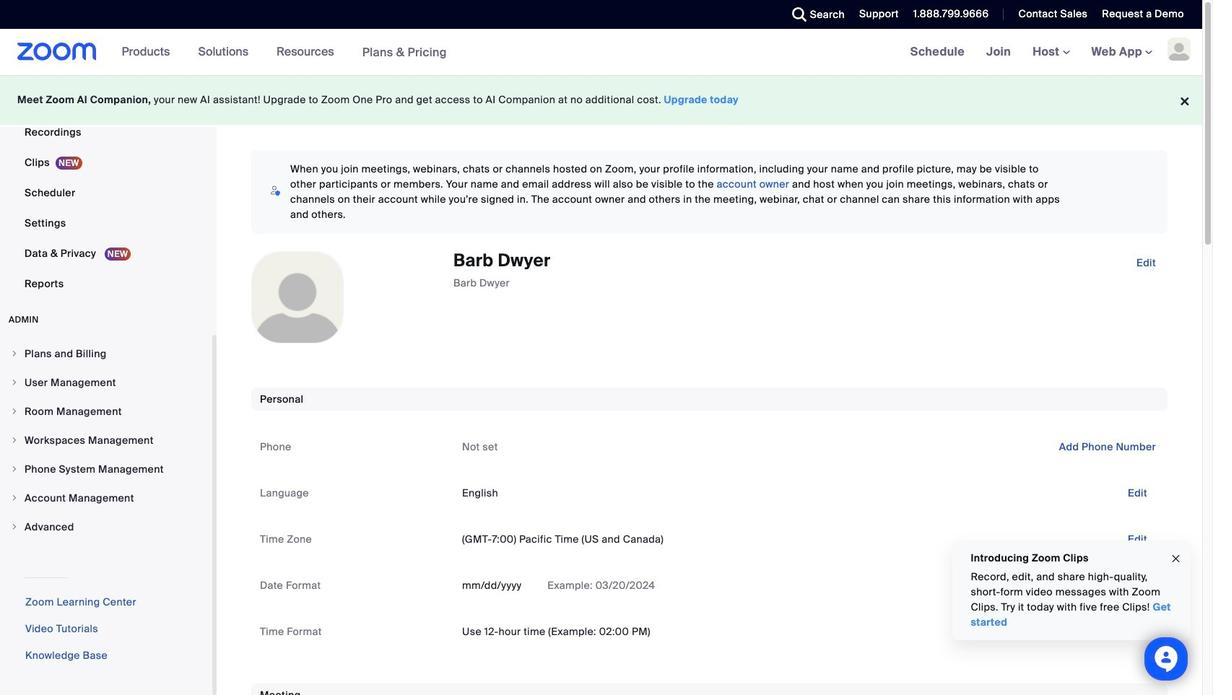 Task type: vqa. For each thing, say whether or not it's contained in the screenshot.
sixth right icon from the bottom of the Admin Menu menu
yes



Task type: describe. For each thing, give the bounding box(es) containing it.
profile picture image
[[1168, 38, 1191, 61]]

right image for 4th menu item from the bottom of the admin menu menu
[[10, 436, 19, 445]]

zoom logo image
[[17, 43, 97, 61]]

meetings navigation
[[900, 29, 1203, 76]]

4 menu item from the top
[[0, 427, 212, 454]]

close image
[[1170, 551, 1182, 567]]

3 menu item from the top
[[0, 398, 212, 425]]

right image for fifth menu item from the bottom
[[10, 407, 19, 416]]

right image for first menu item from the top
[[10, 350, 19, 358]]

edit user photo image
[[286, 291, 309, 304]]

right image for 3rd menu item from the bottom of the admin menu menu
[[10, 465, 19, 474]]

5 menu item from the top
[[0, 456, 212, 483]]

6 menu item from the top
[[0, 485, 212, 512]]



Task type: locate. For each thing, give the bounding box(es) containing it.
footer
[[0, 75, 1203, 125]]

personal menu menu
[[0, 0, 212, 300]]

product information navigation
[[111, 29, 458, 76]]

admin menu menu
[[0, 340, 212, 542]]

2 vertical spatial right image
[[10, 494, 19, 503]]

banner
[[0, 29, 1203, 76]]

3 right image from the top
[[10, 436, 19, 445]]

right image
[[10, 350, 19, 358], [10, 465, 19, 474], [10, 494, 19, 503]]

right image
[[10, 378, 19, 387], [10, 407, 19, 416], [10, 436, 19, 445], [10, 523, 19, 532]]

1 menu item from the top
[[0, 340, 212, 368]]

2 menu item from the top
[[0, 369, 212, 397]]

2 right image from the top
[[10, 407, 19, 416]]

1 right image from the top
[[10, 378, 19, 387]]

1 right image from the top
[[10, 350, 19, 358]]

right image for sixth menu item from the bottom of the admin menu menu
[[10, 378, 19, 387]]

7 menu item from the top
[[0, 514, 212, 541]]

1 vertical spatial right image
[[10, 465, 19, 474]]

right image for first menu item from the bottom of the admin menu menu
[[10, 523, 19, 532]]

3 right image from the top
[[10, 494, 19, 503]]

2 right image from the top
[[10, 465, 19, 474]]

menu item
[[0, 340, 212, 368], [0, 369, 212, 397], [0, 398, 212, 425], [0, 427, 212, 454], [0, 456, 212, 483], [0, 485, 212, 512], [0, 514, 212, 541]]

user photo image
[[252, 252, 343, 343]]

right image for 6th menu item from the top of the admin menu menu
[[10, 494, 19, 503]]

4 right image from the top
[[10, 523, 19, 532]]

0 vertical spatial right image
[[10, 350, 19, 358]]



